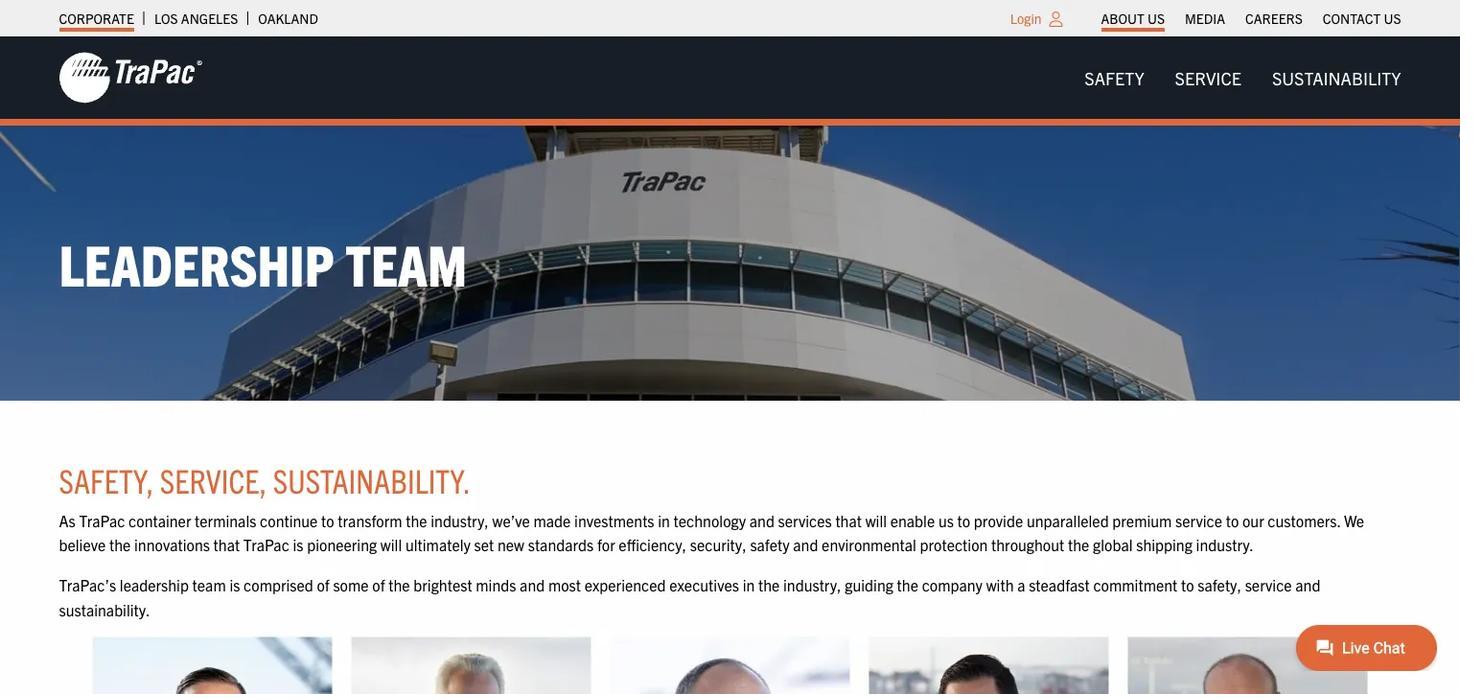 Task type: locate. For each thing, give the bounding box(es) containing it.
is right team
[[230, 575, 240, 594]]

trapac
[[79, 511, 125, 530], [244, 535, 290, 554]]

enable
[[891, 511, 935, 530]]

1 us from the left
[[1148, 10, 1165, 27]]

1 vertical spatial service
[[1246, 575, 1293, 594]]

of right some
[[372, 575, 385, 594]]

industry,
[[431, 511, 489, 530], [784, 575, 842, 594]]

0 vertical spatial will
[[866, 511, 887, 530]]

2 us from the left
[[1385, 10, 1402, 27]]

guiding
[[845, 575, 894, 594]]

efficiency,
[[619, 535, 687, 554]]

1 horizontal spatial us
[[1385, 10, 1402, 27]]

is
[[293, 535, 304, 554], [230, 575, 240, 594]]

login link
[[1011, 10, 1042, 27]]

that up the "environmental" at the bottom right of the page
[[836, 511, 862, 530]]

service,
[[160, 459, 267, 500]]

0 horizontal spatial is
[[230, 575, 240, 594]]

sustainability
[[1273, 67, 1402, 88]]

media link
[[1186, 5, 1226, 32]]

light image
[[1050, 12, 1063, 27]]

0 vertical spatial is
[[293, 535, 304, 554]]

that
[[836, 511, 862, 530], [214, 535, 240, 554]]

brightest
[[414, 575, 473, 594]]

0 horizontal spatial will
[[381, 535, 402, 554]]

us for contact us
[[1385, 10, 1402, 27]]

industry, inside "trapac's leadership team is comprised of some of the brightest minds and most experienced executives in the industry, guiding the company with a steadfast commitment to safety, service and sustainability."
[[784, 575, 842, 594]]

steadfast
[[1029, 575, 1090, 594]]

1 horizontal spatial in
[[743, 575, 755, 594]]

1 vertical spatial industry,
[[784, 575, 842, 594]]

0 horizontal spatial of
[[317, 575, 330, 594]]

is inside as trapac container terminals continue to transform the industry, we've made investments in technology and services that will enable us to provide unparalleled premium service to our customers. we believe the innovations that trapac is pioneering will ultimately set new standards for efficiency, security, safety and environmental protection throughout the global shipping industry.
[[293, 535, 304, 554]]

of left some
[[317, 575, 330, 594]]

service
[[1176, 511, 1223, 530], [1246, 575, 1293, 594]]

global
[[1093, 535, 1133, 554]]

us for about us
[[1148, 10, 1165, 27]]

set
[[474, 535, 494, 554]]

investments
[[575, 511, 655, 530]]

careers
[[1246, 10, 1303, 27]]

in right executives
[[743, 575, 755, 594]]

the
[[406, 511, 427, 530], [109, 535, 131, 554], [1068, 535, 1090, 554], [389, 575, 410, 594], [759, 575, 780, 594], [897, 575, 919, 594]]

0 horizontal spatial trapac
[[79, 511, 125, 530]]

technology
[[674, 511, 746, 530]]

to
[[321, 511, 334, 530], [958, 511, 971, 530], [1226, 511, 1240, 530], [1182, 575, 1195, 594]]

of
[[317, 575, 330, 594], [372, 575, 385, 594]]

and left most
[[520, 575, 545, 594]]

continue
[[260, 511, 318, 530]]

us
[[1148, 10, 1165, 27], [1385, 10, 1402, 27]]

0 horizontal spatial industry,
[[431, 511, 489, 530]]

0 horizontal spatial service
[[1176, 511, 1223, 530]]

that down terminals on the left bottom
[[214, 535, 240, 554]]

protection
[[920, 535, 988, 554]]

standards
[[528, 535, 594, 554]]

1 vertical spatial in
[[743, 575, 755, 594]]

industry, left guiding
[[784, 575, 842, 594]]

safety, service, sustainability. main content
[[40, 458, 1421, 694]]

menu bar containing about us
[[1092, 5, 1412, 32]]

minds
[[476, 575, 516, 594]]

0 vertical spatial industry,
[[431, 511, 489, 530]]

1 horizontal spatial is
[[293, 535, 304, 554]]

industry, inside as trapac container terminals continue to transform the industry, we've made investments in technology and services that will enable us to provide unparalleled premium service to our customers. we believe the innovations that trapac is pioneering will ultimately set new standards for efficiency, security, safety and environmental protection throughout the global shipping industry.
[[431, 511, 489, 530]]

in
[[658, 511, 670, 530], [743, 575, 755, 594]]

terminals
[[195, 511, 256, 530]]

the down the safety at the bottom right of the page
[[759, 575, 780, 594]]

about us link
[[1102, 5, 1165, 32]]

provide
[[974, 511, 1024, 530]]

service right the safety,
[[1246, 575, 1293, 594]]

1 of from the left
[[317, 575, 330, 594]]

as trapac container terminals continue to transform the industry, we've made investments in technology and services that will enable us to provide unparalleled premium service to our customers. we believe the innovations that trapac is pioneering will ultimately set new standards for efficiency, security, safety and environmental protection throughout the global shipping industry.
[[59, 511, 1365, 554]]

ultimately
[[406, 535, 471, 554]]

safety
[[750, 535, 790, 554]]

0 horizontal spatial that
[[214, 535, 240, 554]]

to up pioneering
[[321, 511, 334, 530]]

trapac down continue
[[244, 535, 290, 554]]

1 horizontal spatial industry,
[[784, 575, 842, 594]]

0 horizontal spatial in
[[658, 511, 670, 530]]

1 vertical spatial will
[[381, 535, 402, 554]]

los angeles
[[154, 10, 238, 27]]

in inside "trapac's leadership team is comprised of some of the brightest minds and most experienced executives in the industry, guiding the company with a steadfast commitment to safety, service and sustainability."
[[743, 575, 755, 594]]

corporate image
[[59, 51, 203, 105]]

and up the safety at the bottom right of the page
[[750, 511, 775, 530]]

the left brightest
[[389, 575, 410, 594]]

contact us link
[[1323, 5, 1402, 32]]

industry.
[[1197, 535, 1254, 554]]

to left the safety,
[[1182, 575, 1195, 594]]

for
[[597, 535, 616, 554]]

is down continue
[[293, 535, 304, 554]]

shipping
[[1137, 535, 1193, 554]]

will down transform
[[381, 535, 402, 554]]

customers.
[[1268, 511, 1341, 530]]

menu bar up service
[[1092, 5, 1412, 32]]

1 horizontal spatial of
[[372, 575, 385, 594]]

contact us
[[1323, 10, 1402, 27]]

0 vertical spatial in
[[658, 511, 670, 530]]

in up efficiency,
[[658, 511, 670, 530]]

the right believe
[[109, 535, 131, 554]]

us right contact
[[1385, 10, 1402, 27]]

and
[[750, 511, 775, 530], [794, 535, 819, 554], [520, 575, 545, 594], [1296, 575, 1321, 594]]

and down customers.
[[1296, 575, 1321, 594]]

team
[[192, 575, 226, 594]]

1 vertical spatial trapac
[[244, 535, 290, 554]]

will
[[866, 511, 887, 530], [381, 535, 402, 554]]

0 vertical spatial that
[[836, 511, 862, 530]]

service up industry.
[[1176, 511, 1223, 530]]

sustainability link
[[1257, 58, 1417, 97]]

us right about
[[1148, 10, 1165, 27]]

0 vertical spatial service
[[1176, 511, 1223, 530]]

1 horizontal spatial service
[[1246, 575, 1293, 594]]

0 vertical spatial menu bar
[[1092, 5, 1412, 32]]

trapac's
[[59, 575, 116, 594]]

will up the "environmental" at the bottom right of the page
[[866, 511, 887, 530]]

1 vertical spatial menu bar
[[1070, 58, 1417, 97]]

trapac up believe
[[79, 511, 125, 530]]

menu bar down careers
[[1070, 58, 1417, 97]]

oakland
[[258, 10, 318, 27]]

1 vertical spatial is
[[230, 575, 240, 594]]

industry, up ultimately
[[431, 511, 489, 530]]

0 horizontal spatial us
[[1148, 10, 1165, 27]]

the up ultimately
[[406, 511, 427, 530]]

comprised
[[244, 575, 313, 594]]

menu bar
[[1092, 5, 1412, 32], [1070, 58, 1417, 97]]

service
[[1176, 67, 1242, 88]]

leadership team
[[59, 228, 467, 298]]



Task type: describe. For each thing, give the bounding box(es) containing it.
service link
[[1160, 58, 1257, 97]]

1 horizontal spatial trapac
[[244, 535, 290, 554]]

menu bar containing safety
[[1070, 58, 1417, 97]]

unparalleled
[[1027, 511, 1109, 530]]

and down "services"
[[794, 535, 819, 554]]

a
[[1018, 575, 1026, 594]]

los
[[154, 10, 178, 27]]

team
[[346, 228, 467, 298]]

transform
[[338, 511, 402, 530]]

executives
[[670, 575, 739, 594]]

oakland link
[[258, 5, 318, 32]]

environmental
[[822, 535, 917, 554]]

1 vertical spatial that
[[214, 535, 240, 554]]

our
[[1243, 511, 1265, 530]]

careers link
[[1246, 5, 1303, 32]]

premium
[[1113, 511, 1172, 530]]

services
[[778, 511, 832, 530]]

to inside "trapac's leadership team is comprised of some of the brightest minds and most experienced executives in the industry, guiding the company with a steadfast commitment to safety, service and sustainability."
[[1182, 575, 1195, 594]]

1 horizontal spatial that
[[836, 511, 862, 530]]

safety,
[[1198, 575, 1242, 594]]

about us
[[1102, 10, 1165, 27]]

contact
[[1323, 10, 1381, 27]]

most
[[549, 575, 581, 594]]

service inside as trapac container terminals continue to transform the industry, we've made investments in technology and services that will enable us to provide unparalleled premium service to our customers. we believe the innovations that trapac is pioneering will ultimately set new standards for efficiency, security, safety and environmental protection throughout the global shipping industry.
[[1176, 511, 1223, 530]]

commitment
[[1094, 575, 1178, 594]]

believe
[[59, 535, 106, 554]]

we
[[1345, 511, 1365, 530]]

leadership
[[59, 228, 334, 298]]

media
[[1186, 10, 1226, 27]]

innovations
[[134, 535, 210, 554]]

service inside "trapac's leadership team is comprised of some of the brightest minds and most experienced executives in the industry, guiding the company with a steadfast commitment to safety, service and sustainability."
[[1246, 575, 1293, 594]]

safety link
[[1070, 58, 1160, 97]]

2 of from the left
[[372, 575, 385, 594]]

throughout
[[992, 535, 1065, 554]]

the right guiding
[[897, 575, 919, 594]]

in inside as trapac container terminals continue to transform the industry, we've made investments in technology and services that will enable us to provide unparalleled premium service to our customers. we believe the innovations that trapac is pioneering will ultimately set new standards for efficiency, security, safety and environmental protection throughout the global shipping industry.
[[658, 511, 670, 530]]

safety
[[1085, 67, 1145, 88]]

company
[[922, 575, 983, 594]]

corporate
[[59, 10, 134, 27]]

to left our
[[1226, 511, 1240, 530]]

to right 'us'
[[958, 511, 971, 530]]

sustainability.
[[273, 459, 471, 500]]

1 horizontal spatial will
[[866, 511, 887, 530]]

container
[[129, 511, 191, 530]]

trapac's leadership team is comprised of some of the brightest minds and most experienced executives in the industry, guiding the company with a steadfast commitment to safety, service and sustainability.
[[59, 575, 1321, 619]]

some
[[333, 575, 369, 594]]

pioneering
[[307, 535, 377, 554]]

0 vertical spatial trapac
[[79, 511, 125, 530]]

security,
[[690, 535, 747, 554]]

safety,
[[59, 459, 154, 500]]

los angeles link
[[154, 5, 238, 32]]

corporate link
[[59, 5, 134, 32]]

made
[[534, 511, 571, 530]]

about
[[1102, 10, 1145, 27]]

safety, service, sustainability.
[[59, 459, 471, 500]]

new
[[498, 535, 525, 554]]

the down unparalleled
[[1068, 535, 1090, 554]]

we've
[[493, 511, 530, 530]]

angeles
[[181, 10, 238, 27]]

as
[[59, 511, 76, 530]]

is inside "trapac's leadership team is comprised of some of the brightest minds and most experienced executives in the industry, guiding the company with a steadfast commitment to safety, service and sustainability."
[[230, 575, 240, 594]]

with
[[987, 575, 1014, 594]]

us
[[939, 511, 954, 530]]

leadership
[[120, 575, 189, 594]]

login
[[1011, 10, 1042, 27]]

sustainability.
[[59, 600, 150, 619]]

experienced
[[585, 575, 666, 594]]



Task type: vqa. For each thing, say whether or not it's contained in the screenshot.
Media Link
yes



